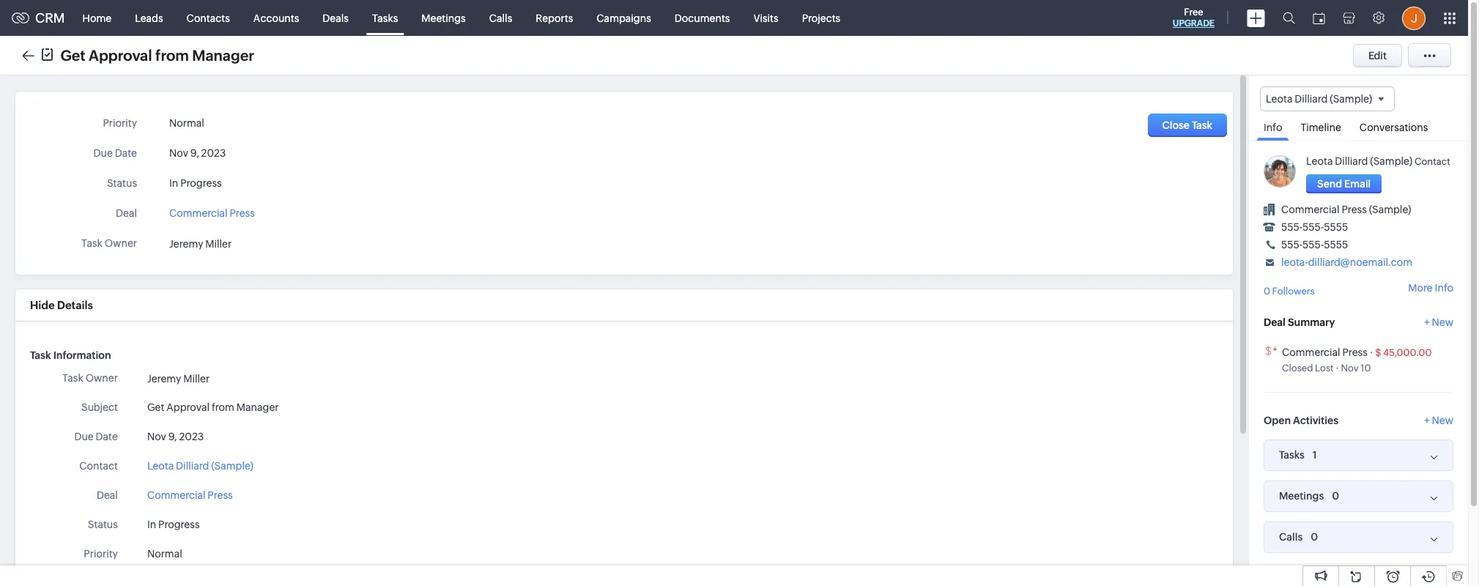 Task type: locate. For each thing, give the bounding box(es) containing it.
1 vertical spatial nov
[[1342, 363, 1359, 374]]

1 vertical spatial 555-555-5555
[[1282, 239, 1349, 251]]

hide
[[30, 299, 55, 311]]

1 horizontal spatial 0
[[1311, 531, 1319, 543]]

1 + from the top
[[1425, 316, 1430, 328]]

nov inside commercial press · $ 45,000.00 closed lost · nov 10
[[1342, 363, 1359, 374]]

contact inside leota dilliard (sample) contact
[[1415, 156, 1451, 167]]

1 vertical spatial new
[[1432, 415, 1454, 426]]

0 vertical spatial info
[[1264, 122, 1283, 134]]

0 vertical spatial approval
[[89, 47, 152, 63]]

1 vertical spatial ·
[[1336, 363, 1340, 374]]

crm link
[[12, 10, 65, 26]]

approval
[[89, 47, 152, 63], [167, 402, 210, 413]]

commercial press link
[[169, 203, 255, 219], [1283, 346, 1368, 358], [147, 488, 233, 504]]

None button
[[1307, 175, 1383, 194]]

edit button
[[1354, 44, 1403, 67]]

task owner up the details
[[81, 237, 137, 249]]

1 horizontal spatial from
[[212, 402, 234, 413]]

1 vertical spatial status
[[88, 519, 118, 531]]

+ new
[[1425, 316, 1454, 328], [1425, 415, 1454, 426]]

1 vertical spatial get approval from manager
[[147, 402, 279, 413]]

press
[[1342, 204, 1367, 216], [230, 207, 255, 219], [1343, 346, 1368, 358], [208, 490, 233, 501]]

555-
[[1282, 221, 1303, 233], [1303, 221, 1325, 233], [1282, 239, 1303, 251], [1303, 239, 1325, 251]]

0 vertical spatial jeremy
[[169, 238, 203, 250]]

0 vertical spatial 555-555-5555
[[1282, 221, 1349, 233]]

0 vertical spatial get approval from manager
[[60, 47, 254, 63]]

get approval from manager
[[60, 47, 254, 63], [147, 402, 279, 413]]

0 horizontal spatial ·
[[1336, 363, 1340, 374]]

$
[[1376, 347, 1382, 358]]

· left $
[[1370, 346, 1374, 358]]

leota-dilliard@noemail.com
[[1282, 257, 1413, 268]]

0
[[1264, 286, 1271, 297], [1333, 490, 1340, 502], [1311, 531, 1319, 543]]

open activities
[[1264, 415, 1339, 426]]

0 horizontal spatial nov
[[147, 431, 166, 443]]

0 horizontal spatial leota dilliard (sample)
[[147, 460, 254, 472]]

555-555-5555 down commercial press (sample) "link"
[[1282, 221, 1349, 233]]

open
[[1264, 415, 1291, 426]]

info left "timeline"
[[1264, 122, 1283, 134]]

(sample) inside field
[[1330, 93, 1373, 105]]

1 vertical spatial progress
[[158, 519, 200, 531]]

0 horizontal spatial approval
[[89, 47, 152, 63]]

jeremy miller
[[169, 238, 232, 250], [147, 373, 210, 385]]

0 horizontal spatial from
[[155, 47, 189, 63]]

calls
[[489, 12, 513, 24], [1280, 531, 1303, 543]]

1 vertical spatial + new
[[1425, 415, 1454, 426]]

1 vertical spatial leota
[[1307, 156, 1333, 167]]

summary
[[1288, 316, 1336, 328]]

(sample)
[[1330, 93, 1373, 105], [1371, 156, 1413, 167], [1370, 204, 1412, 216], [211, 460, 254, 472]]

home link
[[71, 0, 123, 36]]

contacts
[[187, 12, 230, 24]]

1 vertical spatial priority
[[84, 548, 118, 560]]

0 horizontal spatial 9,
[[168, 431, 177, 443]]

get
[[60, 47, 85, 63], [147, 402, 164, 413]]

0 vertical spatial 0
[[1264, 286, 1271, 297]]

· right lost
[[1336, 363, 1340, 374]]

deals link
[[311, 0, 361, 36]]

press for commercial press (sample) "link"
[[1342, 204, 1367, 216]]

0 horizontal spatial leota
[[147, 460, 174, 472]]

info right more
[[1435, 282, 1454, 294]]

1 horizontal spatial contact
[[1415, 156, 1451, 167]]

0 vertical spatial 5555
[[1325, 221, 1349, 233]]

closed
[[1283, 363, 1314, 374]]

search element
[[1275, 0, 1305, 36]]

leota dilliard (sample) link
[[1307, 156, 1413, 167], [147, 459, 254, 474]]

+ down more info link
[[1425, 316, 1430, 328]]

2 horizontal spatial 0
[[1333, 490, 1340, 502]]

leota dilliard (sample) inside field
[[1266, 93, 1373, 105]]

0 vertical spatial tasks
[[372, 12, 398, 24]]

0 horizontal spatial dilliard
[[176, 460, 209, 472]]

contact
[[1415, 156, 1451, 167], [79, 460, 118, 472]]

normal
[[169, 117, 204, 129], [147, 548, 182, 560]]

555-555-5555 up leota-
[[1282, 239, 1349, 251]]

upgrade
[[1173, 18, 1215, 29]]

subject
[[81, 402, 118, 413]]

0 vertical spatial owner
[[105, 237, 137, 249]]

5555
[[1325, 221, 1349, 233], [1325, 239, 1349, 251]]

0 vertical spatial 9,
[[190, 147, 199, 159]]

commercial press · $ 45,000.00 closed lost · nov 10
[[1283, 346, 1432, 374]]

2 vertical spatial 0
[[1311, 531, 1319, 543]]

tasks right deals
[[372, 12, 398, 24]]

0 vertical spatial +
[[1425, 316, 1430, 328]]

2 vertical spatial deal
[[97, 490, 118, 501]]

0 vertical spatial get
[[60, 47, 85, 63]]

0 vertical spatial contact
[[1415, 156, 1451, 167]]

visits
[[754, 12, 779, 24]]

0 vertical spatial commercial press link
[[169, 203, 255, 219]]

0 vertical spatial meetings
[[422, 12, 466, 24]]

1 vertical spatial date
[[96, 431, 118, 443]]

conversations
[[1360, 122, 1429, 134]]

+ inside + new link
[[1425, 316, 1430, 328]]

0 vertical spatial new
[[1432, 316, 1454, 328]]

2 vertical spatial commercial press link
[[147, 488, 233, 504]]

1 horizontal spatial info
[[1435, 282, 1454, 294]]

due date
[[93, 147, 137, 159], [74, 431, 118, 443]]

meetings left calls link
[[422, 12, 466, 24]]

contacts link
[[175, 0, 242, 36]]

1 vertical spatial leota dilliard (sample) link
[[147, 459, 254, 474]]

2 5555 from the top
[[1325, 239, 1349, 251]]

1 vertical spatial commercial press
[[147, 490, 233, 501]]

calls link
[[478, 0, 524, 36]]

tasks left "1"
[[1280, 449, 1305, 461]]

deals
[[323, 12, 349, 24]]

1 vertical spatial calls
[[1280, 531, 1303, 543]]

free
[[1185, 7, 1204, 18]]

new
[[1432, 316, 1454, 328], [1432, 415, 1454, 426]]

1 new from the top
[[1432, 316, 1454, 328]]

dilliard@noemail.com
[[1309, 257, 1413, 268]]

1 horizontal spatial approval
[[167, 402, 210, 413]]

accounts link
[[242, 0, 311, 36]]

2023
[[201, 147, 226, 159], [179, 431, 204, 443]]

jeremy
[[169, 238, 203, 250], [147, 373, 181, 385]]

0 horizontal spatial leota dilliard (sample) link
[[147, 459, 254, 474]]

meetings down "1"
[[1280, 490, 1325, 502]]

1 vertical spatial +
[[1425, 415, 1430, 426]]

task owner down information
[[62, 372, 118, 384]]

0 vertical spatial in
[[169, 177, 178, 189]]

dilliard
[[1295, 93, 1328, 105], [1336, 156, 1369, 167], [176, 460, 209, 472]]

campaigns link
[[585, 0, 663, 36]]

nov 9, 2023
[[169, 147, 226, 159], [147, 431, 204, 443]]

1 horizontal spatial ·
[[1370, 346, 1374, 358]]

miller
[[205, 238, 232, 250], [183, 373, 210, 385]]

info
[[1264, 122, 1283, 134], [1435, 282, 1454, 294]]

profile image
[[1403, 6, 1426, 30]]

status
[[107, 177, 137, 189], [88, 519, 118, 531]]

more info link
[[1409, 282, 1454, 294]]

0 vertical spatial commercial press
[[169, 207, 255, 219]]

due
[[93, 147, 113, 159], [74, 431, 94, 443]]

5555 down commercial press (sample) "link"
[[1325, 221, 1349, 233]]

contact down subject
[[79, 460, 118, 472]]

task owner
[[81, 237, 137, 249], [62, 372, 118, 384]]

progress
[[180, 177, 222, 189], [158, 519, 200, 531]]

0 vertical spatial date
[[115, 147, 137, 159]]

1 vertical spatial commercial press link
[[1283, 346, 1368, 358]]

0 horizontal spatial meetings
[[422, 12, 466, 24]]

commercial press
[[169, 207, 255, 219], [147, 490, 233, 501]]

reports link
[[524, 0, 585, 36]]

1 horizontal spatial tasks
[[1280, 449, 1305, 461]]

0 horizontal spatial calls
[[489, 12, 513, 24]]

leota
[[1266, 93, 1293, 105], [1307, 156, 1333, 167], [147, 460, 174, 472]]

9,
[[190, 147, 199, 159], [168, 431, 177, 443]]

0 horizontal spatial 0
[[1264, 286, 1271, 297]]

0 vertical spatial priority
[[103, 117, 137, 129]]

details
[[57, 299, 93, 311]]

contact down conversations
[[1415, 156, 1451, 167]]

·
[[1370, 346, 1374, 358], [1336, 363, 1340, 374]]

projects link
[[791, 0, 853, 36]]

0 vertical spatial jeremy miller
[[169, 238, 232, 250]]

0 vertical spatial nov
[[169, 147, 188, 159]]

1 horizontal spatial dilliard
[[1295, 93, 1328, 105]]

1 vertical spatial 0
[[1333, 490, 1340, 502]]

1 horizontal spatial leota dilliard (sample) link
[[1307, 156, 1413, 167]]

0 horizontal spatial get
[[60, 47, 85, 63]]

0 for calls
[[1311, 531, 1319, 543]]

0 vertical spatial manager
[[192, 47, 254, 63]]

in
[[169, 177, 178, 189], [147, 519, 156, 531]]

1 vertical spatial leota dilliard (sample)
[[147, 460, 254, 472]]

deal summary
[[1264, 316, 1336, 328]]

1 vertical spatial dilliard
[[1336, 156, 1369, 167]]

followers
[[1273, 286, 1315, 297]]

0 vertical spatial dilliard
[[1295, 93, 1328, 105]]

0 horizontal spatial tasks
[[372, 12, 398, 24]]

tasks
[[372, 12, 398, 24], [1280, 449, 1305, 461]]

deal
[[116, 207, 137, 219], [1264, 316, 1286, 328], [97, 490, 118, 501]]

nov
[[169, 147, 188, 159], [1342, 363, 1359, 374], [147, 431, 166, 443]]

get down crm
[[60, 47, 85, 63]]

1 horizontal spatial leota dilliard (sample)
[[1266, 93, 1373, 105]]

owner
[[105, 237, 137, 249], [85, 372, 118, 384]]

priority
[[103, 117, 137, 129], [84, 548, 118, 560]]

2 horizontal spatial nov
[[1342, 363, 1359, 374]]

+ down 45,000.00
[[1425, 415, 1430, 426]]

press for the bottom commercial press link
[[208, 490, 233, 501]]

5555 up leota-dilliard@noemail.com link
[[1325, 239, 1349, 251]]

1 vertical spatial manager
[[237, 402, 279, 413]]

meetings link
[[410, 0, 478, 36]]

close task link
[[1148, 114, 1228, 137]]

get right subject
[[147, 402, 164, 413]]

in progress
[[169, 177, 222, 189], [147, 519, 200, 531]]



Task type: vqa. For each thing, say whether or not it's contained in the screenshot.


Task type: describe. For each thing, give the bounding box(es) containing it.
1 horizontal spatial in
[[169, 177, 178, 189]]

1 vertical spatial normal
[[147, 548, 182, 560]]

1 vertical spatial jeremy
[[147, 373, 181, 385]]

0 vertical spatial from
[[155, 47, 189, 63]]

close
[[1163, 119, 1190, 131]]

1 vertical spatial due date
[[74, 431, 118, 443]]

1 vertical spatial jeremy miller
[[147, 373, 210, 385]]

0 vertical spatial progress
[[180, 177, 222, 189]]

hide details
[[30, 299, 93, 311]]

1 horizontal spatial 9,
[[190, 147, 199, 159]]

1 vertical spatial info
[[1435, 282, 1454, 294]]

1 horizontal spatial calls
[[1280, 531, 1303, 543]]

leota-
[[1282, 257, 1309, 268]]

1 555-555-5555 from the top
[[1282, 221, 1349, 233]]

1 vertical spatial in progress
[[147, 519, 200, 531]]

45,000.00
[[1384, 347, 1432, 358]]

close task
[[1163, 119, 1213, 131]]

home
[[83, 12, 112, 24]]

1 horizontal spatial get
[[147, 402, 164, 413]]

0 vertical spatial due
[[93, 147, 113, 159]]

1 vertical spatial 9,
[[168, 431, 177, 443]]

0 vertical spatial due date
[[93, 147, 137, 159]]

create menu element
[[1239, 0, 1275, 36]]

leota-dilliard@noemail.com link
[[1282, 257, 1413, 268]]

more info
[[1409, 282, 1454, 294]]

10
[[1361, 363, 1372, 374]]

timeline link
[[1294, 112, 1349, 140]]

task information
[[30, 350, 111, 361]]

free upgrade
[[1173, 7, 1215, 29]]

1 + new from the top
[[1425, 316, 1454, 328]]

documents link
[[663, 0, 742, 36]]

1 vertical spatial miller
[[183, 373, 210, 385]]

2 vertical spatial leota
[[147, 460, 174, 472]]

leads
[[135, 12, 163, 24]]

1 vertical spatial approval
[[167, 402, 210, 413]]

search image
[[1283, 12, 1296, 24]]

meetings inside meetings link
[[422, 12, 466, 24]]

0 vertical spatial status
[[107, 177, 137, 189]]

lost
[[1316, 363, 1334, 374]]

deal for commercial press link to the top
[[116, 207, 137, 219]]

campaigns
[[597, 12, 651, 24]]

1 vertical spatial tasks
[[1280, 449, 1305, 461]]

1 vertical spatial deal
[[1264, 316, 1286, 328]]

0 vertical spatial ·
[[1370, 346, 1374, 358]]

0 horizontal spatial info
[[1264, 122, 1283, 134]]

crm
[[35, 10, 65, 26]]

0 vertical spatial miller
[[205, 238, 232, 250]]

0 vertical spatial normal
[[169, 117, 204, 129]]

2 vertical spatial dilliard
[[176, 460, 209, 472]]

0 vertical spatial task owner
[[81, 237, 137, 249]]

more
[[1409, 282, 1433, 294]]

edit
[[1369, 49, 1387, 61]]

reports
[[536, 12, 573, 24]]

0 followers
[[1264, 286, 1315, 297]]

0 vertical spatial in progress
[[169, 177, 222, 189]]

create menu image
[[1247, 9, 1266, 27]]

leads link
[[123, 0, 175, 36]]

task right close at the right of the page
[[1192, 119, 1213, 131]]

task up the details
[[81, 237, 103, 249]]

1 horizontal spatial meetings
[[1280, 490, 1325, 502]]

0 horizontal spatial contact
[[79, 460, 118, 472]]

projects
[[802, 12, 841, 24]]

task down 'task information'
[[62, 372, 83, 384]]

press for commercial press link to the top
[[230, 207, 255, 219]]

0 for meetings
[[1333, 490, 1340, 502]]

visits link
[[742, 0, 791, 36]]

hide details link
[[30, 299, 93, 311]]

press inside commercial press · $ 45,000.00 closed lost · nov 10
[[1343, 346, 1368, 358]]

2 + from the top
[[1425, 415, 1430, 426]]

task left information
[[30, 350, 51, 361]]

1 vertical spatial from
[[212, 402, 234, 413]]

1 horizontal spatial nov
[[169, 147, 188, 159]]

0 vertical spatial 2023
[[201, 147, 226, 159]]

0 vertical spatial nov 9, 2023
[[169, 147, 226, 159]]

documents
[[675, 12, 730, 24]]

leota inside field
[[1266, 93, 1293, 105]]

0 vertical spatial calls
[[489, 12, 513, 24]]

1 vertical spatial 2023
[[179, 431, 204, 443]]

timeline
[[1301, 122, 1342, 134]]

info link
[[1257, 112, 1290, 141]]

1 5555 from the top
[[1325, 221, 1349, 233]]

1 vertical spatial task owner
[[62, 372, 118, 384]]

1 vertical spatial owner
[[85, 372, 118, 384]]

deal for the bottom commercial press link
[[97, 490, 118, 501]]

2 new from the top
[[1432, 415, 1454, 426]]

commercial press (sample) link
[[1282, 204, 1412, 216]]

commercial press (sample)
[[1282, 204, 1412, 216]]

conversations link
[[1353, 112, 1436, 140]]

calendar image
[[1313, 12, 1326, 24]]

commercial inside commercial press · $ 45,000.00 closed lost · nov 10
[[1283, 346, 1341, 358]]

accounts
[[253, 12, 299, 24]]

activities
[[1294, 415, 1339, 426]]

leota dilliard (sample) contact
[[1307, 156, 1451, 167]]

2 horizontal spatial leota
[[1307, 156, 1333, 167]]

2 + new from the top
[[1425, 415, 1454, 426]]

Leota Dilliard (Sample) field
[[1261, 86, 1396, 112]]

1 vertical spatial due
[[74, 431, 94, 443]]

0 vertical spatial leota dilliard (sample) link
[[1307, 156, 1413, 167]]

dilliard inside field
[[1295, 93, 1328, 105]]

2 555-555-5555 from the top
[[1282, 239, 1349, 251]]

+ new link
[[1425, 316, 1454, 335]]

1 vertical spatial nov 9, 2023
[[147, 431, 204, 443]]

profile element
[[1394, 0, 1435, 36]]

information
[[53, 350, 111, 361]]

1 vertical spatial in
[[147, 519, 156, 531]]

2 vertical spatial nov
[[147, 431, 166, 443]]

1
[[1313, 449, 1318, 461]]

tasks link
[[361, 0, 410, 36]]



